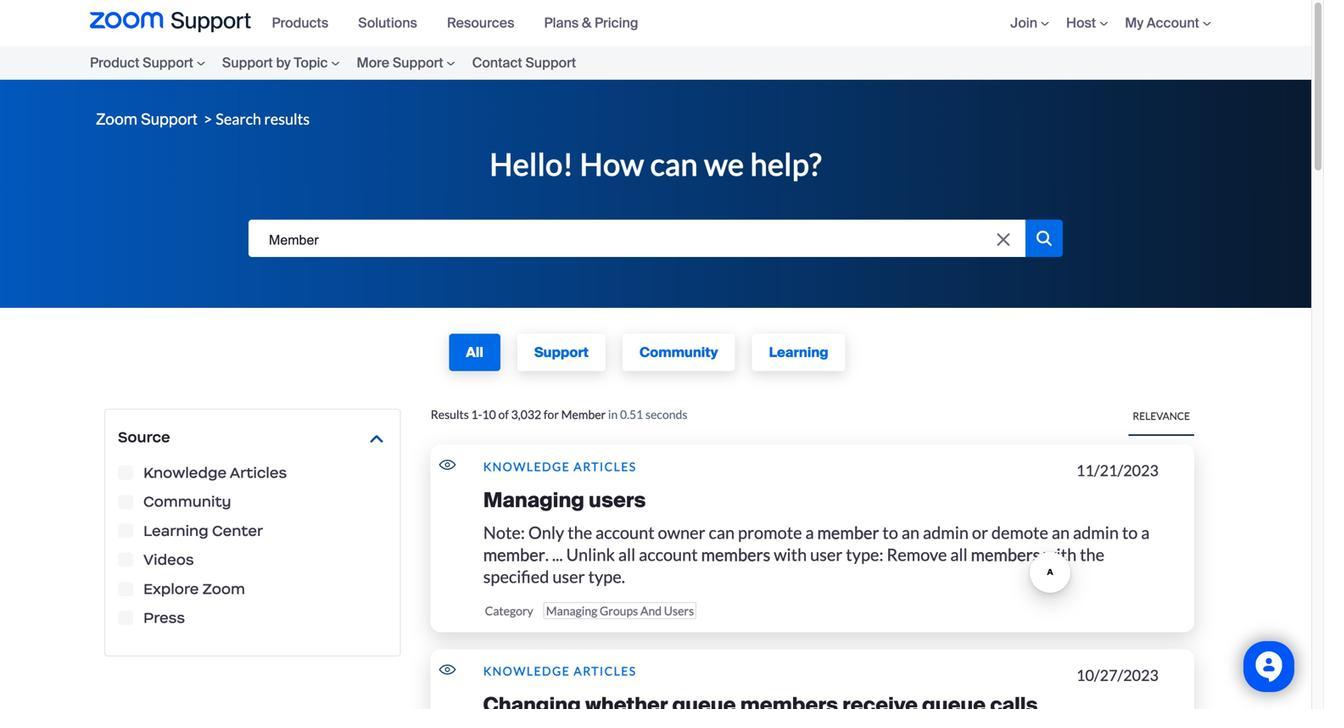 Task type: describe. For each thing, give the bounding box(es) containing it.
product
[[90, 54, 139, 72]]

results
[[264, 109, 310, 128]]

contact support link
[[464, 51, 585, 74]]

quickview image
[[439, 665, 456, 675]]

remove
[[887, 545, 947, 565]]

community inside button
[[640, 344, 718, 361]]

my account
[[1125, 14, 1200, 32]]

of
[[498, 407, 509, 422]]

support for product support
[[143, 54, 193, 72]]

plans & pricing link
[[544, 14, 651, 32]]

solutions
[[358, 14, 417, 32]]

results 1 - 10 of 3,032 for member in 0.51 seconds
[[431, 407, 688, 422]]

articles inside source group
[[230, 464, 287, 482]]

source
[[118, 428, 170, 447]]

resources link
[[447, 14, 527, 32]]

solutions link
[[358, 14, 430, 32]]

contact support
[[472, 54, 576, 72]]

user inside note: only the account owner can promote a member to an admin or demote an admin to a member . ... unlink all account members with user type: remove all members
[[810, 545, 843, 565]]

menu bar containing product support
[[90, 46, 636, 80]]

articles for 11/21/2023
[[574, 459, 637, 474]]

menu bar containing join
[[985, 0, 1222, 46]]

resources
[[447, 14, 515, 32]]

0.51
[[620, 407, 643, 422]]

.
[[545, 545, 549, 565]]

11/21/2023
[[1077, 461, 1159, 480]]

product support
[[90, 54, 193, 72]]

type.
[[588, 567, 625, 587]]

only
[[529, 523, 565, 543]]

with the specified user type.
[[483, 545, 1105, 587]]

support for zoom support
[[141, 110, 197, 129]]

knowledge articles button for 11/21/2023
[[483, 459, 637, 474]]

10/27/2023
[[1077, 666, 1159, 685]]

managing users
[[483, 488, 646, 514]]

promote
[[738, 523, 802, 543]]

specified
[[483, 567, 549, 587]]

host link
[[1067, 14, 1108, 32]]

-
[[478, 407, 482, 422]]

1 to from the left
[[883, 523, 899, 543]]

2 admin from the left
[[1073, 523, 1119, 543]]

Search text field
[[249, 220, 1026, 261]]

quickview image for 11/21/2023
[[439, 460, 456, 470]]

join link
[[1011, 14, 1050, 32]]

Explore Zoom 737 results button
[[118, 582, 133, 596]]

for
[[544, 407, 559, 422]]

my
[[1125, 14, 1144, 32]]

account
[[1147, 14, 1200, 32]]

search
[[216, 109, 261, 128]]

note: only the account owner can promote a member to an admin or demote an admin to a member . ... unlink all account members with user type: remove all members
[[483, 523, 1150, 565]]

products
[[272, 14, 329, 32]]

and
[[641, 604, 662, 618]]

learning for learning
[[769, 344, 829, 361]]

1 members from the left
[[701, 545, 771, 565]]

relevance
[[1133, 410, 1191, 422]]

knowledge inside source group
[[143, 464, 227, 482]]

zoom support image
[[90, 12, 251, 34]]

2 members from the left
[[971, 545, 1041, 565]]

1 admin from the left
[[923, 523, 969, 543]]

join
[[1011, 14, 1038, 32]]

support button
[[518, 334, 606, 371]]

more support
[[357, 54, 443, 72]]

member
[[561, 407, 606, 422]]

knowledge articles button for 10/27/2023
[[483, 664, 637, 679]]

support by topic link
[[214, 51, 348, 74]]

Press 22 results button
[[118, 611, 133, 625]]

topic
[[294, 54, 328, 72]]

learning center
[[143, 522, 263, 540]]

owner
[[658, 523, 706, 543]]

category
[[485, 604, 534, 618]]

Videos 16 results button
[[118, 553, 133, 567]]

unlink
[[566, 545, 615, 565]]

Sort results by Relevance radio
[[1133, 408, 1191, 424]]

2 an from the left
[[1052, 523, 1070, 543]]

&
[[582, 14, 592, 32]]

3,032
[[511, 407, 541, 422]]

1
[[471, 407, 478, 422]]

in
[[608, 407, 618, 422]]

support by topic
[[222, 54, 328, 72]]

videos
[[143, 551, 194, 569]]

zoom support link
[[96, 110, 197, 129]]

users
[[664, 604, 694, 618]]

1 all from the left
[[619, 545, 636, 565]]

1 arrow up image from the top
[[371, 433, 383, 445]]



Task type: locate. For each thing, give the bounding box(es) containing it.
we
[[705, 146, 745, 182]]

can right owner
[[709, 523, 735, 543]]

more
[[357, 54, 390, 72]]

knowledge articles
[[483, 459, 637, 474], [143, 464, 287, 482], [483, 664, 637, 679]]

users
[[589, 488, 646, 514]]

managing
[[483, 488, 585, 514], [546, 604, 598, 618]]

learning inside source group
[[143, 522, 209, 540]]

zoom inside source group
[[202, 580, 245, 598]]

knowledge articles for 11/21/2023
[[483, 459, 637, 474]]

user down ... at the left bottom
[[553, 567, 585, 587]]

admin left or
[[923, 523, 969, 543]]

account down users
[[596, 523, 655, 543]]

center
[[212, 522, 263, 540]]

1 horizontal spatial learning
[[769, 344, 829, 361]]

support up the results 1 - 10 of 3,032 for member in 0.51 seconds
[[535, 344, 589, 361]]

demote
[[992, 523, 1049, 543]]

None search field
[[249, 220, 1026, 261]]

hello! how can we help?
[[490, 146, 822, 182]]

0 horizontal spatial member
[[483, 545, 545, 565]]

arrow up image
[[371, 433, 383, 445], [371, 435, 383, 443]]

1 knowledge articles button from the top
[[483, 459, 637, 474]]

with inside with the specified user type.
[[1044, 545, 1077, 565]]

search image
[[1037, 231, 1052, 246], [1037, 231, 1052, 246]]

to down 11/21/2023
[[1123, 523, 1138, 543]]

articles down groups
[[574, 664, 637, 679]]

a
[[806, 523, 814, 543], [1142, 523, 1150, 543]]

0 vertical spatial community
[[640, 344, 718, 361]]

articles
[[574, 459, 637, 474], [230, 464, 287, 482], [574, 664, 637, 679]]

1 vertical spatial the
[[1080, 545, 1105, 565]]

0 vertical spatial can
[[651, 146, 698, 182]]

1 a from the left
[[806, 523, 814, 543]]

0 horizontal spatial with
[[774, 545, 807, 565]]

support down product support link
[[141, 110, 197, 129]]

clear image
[[998, 233, 1010, 246], [998, 233, 1010, 246]]

product support link
[[90, 51, 214, 74]]

1 horizontal spatial user
[[810, 545, 843, 565]]

0 vertical spatial learning
[[769, 344, 829, 361]]

0 vertical spatial knowledge articles button
[[483, 459, 637, 474]]

member up type:
[[818, 523, 880, 543]]

1 an from the left
[[902, 523, 920, 543]]

support left by
[[222, 54, 273, 72]]

explore
[[143, 580, 199, 598]]

contact
[[472, 54, 522, 72]]

managing for managing users
[[483, 488, 585, 514]]

a up with the specified user type.
[[806, 523, 814, 543]]

0 vertical spatial member
[[818, 523, 880, 543]]

support for contact support
[[526, 54, 576, 72]]

1 horizontal spatial the
[[1080, 545, 1105, 565]]

groups
[[600, 604, 638, 618]]

10
[[482, 407, 496, 422]]

knowledge articles button down category
[[483, 664, 637, 679]]

explore zoom
[[143, 580, 245, 598]]

community button
[[623, 334, 735, 371]]

support right more
[[393, 54, 443, 72]]

1 horizontal spatial all
[[951, 545, 968, 565]]

managing groups and users
[[546, 604, 694, 618]]

an
[[902, 523, 920, 543], [1052, 523, 1070, 543]]

0 horizontal spatial can
[[651, 146, 698, 182]]

knowledge articles inside source group
[[143, 464, 287, 482]]

0 horizontal spatial to
[[883, 523, 899, 543]]

1 vertical spatial community
[[143, 493, 231, 511]]

1 with from the left
[[774, 545, 807, 565]]

zoom right 'explore'
[[202, 580, 245, 598]]

2 with from the left
[[1044, 545, 1077, 565]]

knowledge articles button
[[483, 459, 637, 474], [483, 664, 637, 679]]

search results
[[216, 109, 310, 128]]

an right demote
[[1052, 523, 1070, 543]]

0 horizontal spatial members
[[701, 545, 771, 565]]

knowledge for 11/21/2023
[[483, 459, 570, 474]]

Community 1,840 results button
[[118, 495, 133, 509]]

support for more support
[[393, 54, 443, 72]]

knowledge articles for 10/27/2023
[[483, 664, 637, 679]]

1 vertical spatial managing
[[546, 604, 598, 618]]

1 horizontal spatial admin
[[1073, 523, 1119, 543]]

0 vertical spatial account
[[596, 523, 655, 543]]

admin down 11/21/2023
[[1073, 523, 1119, 543]]

hello!
[[490, 146, 574, 182]]

zoom
[[96, 110, 137, 129], [202, 580, 245, 598]]

can inside note: only the account owner can promote a member to an admin or demote an admin to a member . ... unlink all account members with user type: remove all members
[[709, 523, 735, 543]]

knowledge down category
[[483, 664, 570, 679]]

members
[[701, 545, 771, 565], [971, 545, 1041, 565]]

the inside note: only the account owner can promote a member to an admin or demote an admin to a member . ... unlink all account members with user type: remove all members
[[568, 523, 592, 543]]

results
[[431, 407, 469, 422]]

plans
[[544, 14, 579, 32]]

note:
[[483, 523, 525, 543]]

support down 'zoom support' image
[[143, 54, 193, 72]]

2 knowledge articles button from the top
[[483, 664, 637, 679]]

managing for managing groups and users
[[546, 604, 598, 618]]

with down promote
[[774, 545, 807, 565]]

learning for learning center
[[143, 522, 209, 540]]

1 vertical spatial knowledge articles button
[[483, 664, 637, 679]]

1 horizontal spatial members
[[971, 545, 1041, 565]]

0 horizontal spatial learning
[[143, 522, 209, 540]]

plans & pricing
[[544, 14, 639, 32]]

the
[[568, 523, 592, 543], [1080, 545, 1105, 565]]

zoom down product
[[96, 110, 137, 129]]

press
[[143, 609, 185, 628]]

support
[[143, 54, 193, 72], [222, 54, 273, 72], [393, 54, 443, 72], [526, 54, 576, 72], [141, 110, 197, 129], [535, 344, 589, 361]]

the inside with the specified user type.
[[1080, 545, 1105, 565]]

community inside source group
[[143, 493, 231, 511]]

1 horizontal spatial with
[[1044, 545, 1077, 565]]

articles up center
[[230, 464, 287, 482]]

knowledge for 10/27/2023
[[483, 664, 570, 679]]

host
[[1067, 14, 1097, 32]]

with down demote
[[1044, 545, 1077, 565]]

to
[[883, 523, 899, 543], [1123, 523, 1138, 543]]

to up type:
[[883, 523, 899, 543]]

knowledge up managing users
[[483, 459, 570, 474]]

members down demote
[[971, 545, 1041, 565]]

can
[[651, 146, 698, 182], [709, 523, 735, 543]]

community up learning center at bottom
[[143, 493, 231, 511]]

managing users link
[[483, 488, 646, 514]]

help?
[[751, 146, 822, 182]]

0 vertical spatial user
[[810, 545, 843, 565]]

1 horizontal spatial zoom
[[202, 580, 245, 598]]

quickview image
[[439, 460, 456, 470], [439, 460, 456, 470], [439, 665, 456, 675]]

0 horizontal spatial admin
[[923, 523, 969, 543]]

menu bar
[[263, 0, 660, 46], [985, 0, 1222, 46], [90, 46, 636, 80]]

...
[[552, 545, 563, 565]]

1 vertical spatial member
[[483, 545, 545, 565]]

or
[[972, 523, 989, 543]]

all right the remove
[[951, 545, 968, 565]]

all up type.
[[619, 545, 636, 565]]

learning
[[769, 344, 829, 361], [143, 522, 209, 540]]

0 horizontal spatial a
[[806, 523, 814, 543]]

1 vertical spatial zoom
[[202, 580, 245, 598]]

menu bar containing products
[[263, 0, 660, 46]]

support inside button
[[535, 344, 589, 361]]

managing up only
[[483, 488, 585, 514]]

account
[[596, 523, 655, 543], [639, 545, 698, 565]]

quickview image for 10/27/2023
[[439, 665, 456, 675]]

knowledge down source
[[143, 464, 227, 482]]

0 horizontal spatial user
[[553, 567, 585, 587]]

source group
[[118, 452, 388, 643]]

knowledge articles up learning center at bottom
[[143, 464, 287, 482]]

0 horizontal spatial zoom
[[96, 110, 137, 129]]

with inside note: only the account owner can promote a member to an admin or demote an admin to a member . ... unlink all account members with user type: remove all members
[[774, 545, 807, 565]]

knowledge articles down category
[[483, 664, 637, 679]]

knowledge articles button up the managing users link
[[483, 459, 637, 474]]

1 horizontal spatial to
[[1123, 523, 1138, 543]]

all
[[619, 545, 636, 565], [951, 545, 968, 565]]

articles for 10/27/2023
[[574, 664, 637, 679]]

user inside with the specified user type.
[[553, 567, 585, 587]]

2 all from the left
[[951, 545, 968, 565]]

1 vertical spatial learning
[[143, 522, 209, 540]]

1 horizontal spatial member
[[818, 523, 880, 543]]

0 horizontal spatial all
[[619, 545, 636, 565]]

more support link
[[348, 51, 464, 74]]

0 vertical spatial managing
[[483, 488, 585, 514]]

2 to from the left
[[1123, 523, 1138, 543]]

members down promote
[[701, 545, 771, 565]]

type:
[[846, 545, 884, 565]]

zoom support
[[96, 110, 197, 129]]

learning inside learning button
[[769, 344, 829, 361]]

can left we
[[651, 146, 698, 182]]

by
[[276, 54, 291, 72]]

all button
[[449, 334, 501, 371]]

learning button
[[752, 334, 846, 371]]

1 vertical spatial can
[[709, 523, 735, 543]]

Learning Center 1 result button
[[118, 524, 133, 538]]

with
[[774, 545, 807, 565], [1044, 545, 1077, 565]]

pricing
[[595, 14, 639, 32]]

1 horizontal spatial an
[[1052, 523, 1070, 543]]

0 vertical spatial the
[[568, 523, 592, 543]]

1 vertical spatial account
[[639, 545, 698, 565]]

user left type:
[[810, 545, 843, 565]]

an up the remove
[[902, 523, 920, 543]]

0 horizontal spatial an
[[902, 523, 920, 543]]

2 a from the left
[[1142, 523, 1150, 543]]

admin
[[923, 523, 969, 543], [1073, 523, 1119, 543]]

user
[[810, 545, 843, 565], [553, 567, 585, 587]]

community
[[640, 344, 718, 361], [143, 493, 231, 511]]

support down plans
[[526, 54, 576, 72]]

1 horizontal spatial community
[[640, 344, 718, 361]]

a down 11/21/2023
[[1142, 523, 1150, 543]]

articles up users
[[574, 459, 637, 474]]

all
[[466, 344, 484, 361]]

seconds
[[646, 407, 688, 422]]

1 vertical spatial user
[[553, 567, 585, 587]]

2 arrow up image from the top
[[371, 435, 383, 443]]

1 horizontal spatial can
[[709, 523, 735, 543]]

0 vertical spatial zoom
[[96, 110, 137, 129]]

knowledge articles up the managing users link
[[483, 459, 637, 474]]

products link
[[272, 14, 341, 32]]

Knowledge Articles 416 results button
[[118, 466, 133, 480]]

0 horizontal spatial the
[[568, 523, 592, 543]]

member up 'specified'
[[483, 545, 545, 565]]

managing left groups
[[546, 604, 598, 618]]

account down owner
[[639, 545, 698, 565]]

community up seconds
[[640, 344, 718, 361]]

1 horizontal spatial a
[[1142, 523, 1150, 543]]

my account link
[[1125, 14, 1212, 32]]

how
[[580, 146, 644, 182]]

0 horizontal spatial community
[[143, 493, 231, 511]]



Task type: vqa. For each thing, say whether or not it's contained in the screenshot.
strain
no



